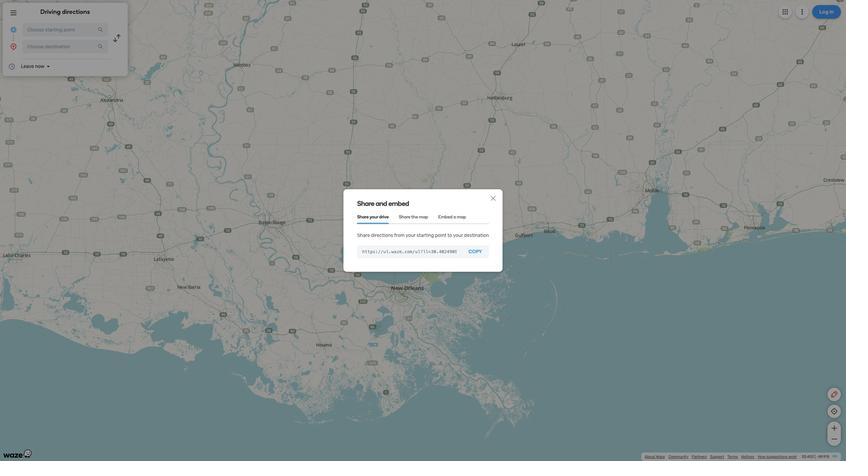 Task type: locate. For each thing, give the bounding box(es) containing it.
share up share your drive
[[358, 199, 375, 207]]

partners
[[693, 455, 708, 459]]

1 map from the left
[[419, 214, 429, 219]]

1 vertical spatial directions
[[372, 232, 394, 238]]

now
[[35, 64, 44, 69]]

0 horizontal spatial your
[[370, 214, 379, 219]]

share directions from your starting point to your destination
[[358, 232, 489, 238]]

suggestions
[[767, 455, 788, 459]]

map
[[419, 214, 429, 219], [457, 214, 467, 219]]

Choose destination text field
[[22, 40, 108, 53]]

share left the
[[399, 214, 411, 219]]

from
[[395, 232, 405, 238]]

embed
[[439, 214, 453, 219]]

your left drive
[[370, 214, 379, 219]]

drive
[[380, 214, 389, 219]]

share for share and embed
[[358, 199, 375, 207]]

your right from at bottom left
[[406, 232, 416, 238]]

partners link
[[693, 455, 708, 459]]

map right the
[[419, 214, 429, 219]]

Choose starting point text field
[[22, 23, 108, 37]]

current location image
[[9, 26, 18, 34]]

share down the share your drive link
[[358, 232, 370, 238]]

share
[[358, 199, 375, 207], [358, 214, 369, 219], [399, 214, 411, 219], [358, 232, 370, 238]]

share the map link
[[399, 210, 429, 224]]

terms
[[728, 455, 739, 459]]

directions
[[62, 8, 90, 16], [372, 232, 394, 238]]

1 horizontal spatial directions
[[372, 232, 394, 238]]

destination
[[465, 232, 489, 238]]

about
[[645, 455, 656, 459]]

driving
[[40, 8, 61, 16]]

map right a
[[457, 214, 467, 219]]

zoom out image
[[831, 435, 839, 443]]

starting
[[417, 232, 434, 238]]

0 horizontal spatial map
[[419, 214, 429, 219]]

your
[[370, 214, 379, 219], [406, 232, 416, 238], [454, 232, 463, 238]]

directions left from at bottom left
[[372, 232, 394, 238]]

2 horizontal spatial your
[[454, 232, 463, 238]]

embed a map link
[[439, 210, 467, 224]]

0 vertical spatial directions
[[62, 8, 90, 16]]

about waze community partners support terms notices how suggestions work
[[645, 455, 798, 459]]

a
[[454, 214, 456, 219]]

2 map from the left
[[457, 214, 467, 219]]

your right to
[[454, 232, 463, 238]]

None field
[[358, 246, 462, 258]]

share left drive
[[358, 214, 369, 219]]

directions up choose starting point text field
[[62, 8, 90, 16]]

clock image
[[8, 63, 16, 71]]

directions for driving
[[62, 8, 90, 16]]

terms link
[[728, 455, 739, 459]]

leave
[[21, 64, 34, 69]]

link image
[[833, 454, 839, 459]]

to
[[448, 232, 453, 238]]

location image
[[9, 43, 18, 51]]

0 horizontal spatial directions
[[62, 8, 90, 16]]

notices link
[[742, 455, 755, 459]]

work
[[789, 455, 798, 459]]

1 horizontal spatial map
[[457, 214, 467, 219]]



Task type: vqa. For each thing, say whether or not it's contained in the screenshot.
WAZE
yes



Task type: describe. For each thing, give the bounding box(es) containing it.
notices
[[742, 455, 755, 459]]

30.402
[[803, 455, 815, 459]]

share the map
[[399, 214, 429, 219]]

pencil image
[[831, 391, 839, 399]]

leave now
[[21, 64, 44, 69]]

-
[[817, 455, 819, 459]]

embed a map
[[439, 214, 467, 219]]

support
[[711, 455, 725, 459]]

the
[[412, 214, 418, 219]]

zoom in image
[[831, 424, 839, 432]]

share for share directions from your starting point to your destination
[[358, 232, 370, 238]]

directions for share
[[372, 232, 394, 238]]

map for embed a map
[[457, 214, 467, 219]]

how
[[759, 455, 766, 459]]

30.402 | -89.915
[[803, 455, 830, 459]]

1 horizontal spatial your
[[406, 232, 416, 238]]

support link
[[711, 455, 725, 459]]

share for share the map
[[399, 214, 411, 219]]

share your drive
[[358, 214, 389, 219]]

driving directions
[[40, 8, 90, 16]]

embed
[[389, 199, 410, 207]]

|
[[816, 455, 817, 459]]

about waze link
[[645, 455, 666, 459]]

and
[[376, 199, 388, 207]]

community link
[[669, 455, 689, 459]]

map for share the map
[[419, 214, 429, 219]]

copy
[[469, 249, 483, 255]]

share your drive link
[[358, 210, 389, 224]]

share and embed
[[358, 199, 410, 207]]

community
[[669, 455, 689, 459]]

89.915
[[819, 455, 830, 459]]

x image
[[490, 194, 498, 202]]

how suggestions work link
[[759, 455, 798, 459]]

point
[[436, 232, 447, 238]]

share for share your drive
[[358, 214, 369, 219]]

waze
[[657, 455, 666, 459]]

copy button
[[462, 246, 489, 258]]



